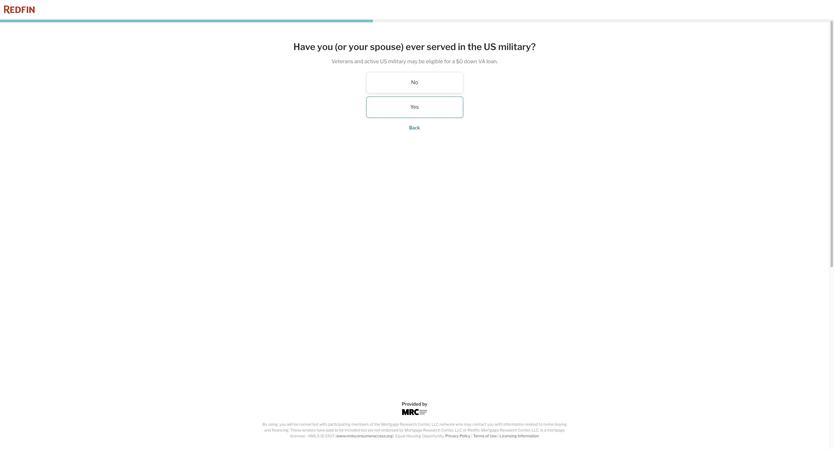 Task type: vqa. For each thing, say whether or not it's contained in the screenshot.
Touring
no



Task type: describe. For each thing, give the bounding box(es) containing it.
2 horizontal spatial you
[[487, 423, 494, 427]]

use
[[490, 434, 497, 439]]

and inside by using, you will be connected with participating members of the mortgage research center, llc network who may contact you with information related to home buying and financing. these lenders have paid to be included but are not endorsed by mortgage research center, llc or redfin. mortgage research center, llc. is a mortgage licensee - nmls id 1907 (
[[264, 428, 271, 433]]

id
[[320, 434, 324, 439]]

veterans and active us military may be eligible for a $0 down va loan.
[[332, 58, 498, 65]]

military
[[388, 58, 406, 65]]

redfin.
[[468, 428, 480, 433]]

these
[[290, 428, 301, 433]]

participating
[[328, 423, 351, 427]]

paid
[[326, 428, 334, 433]]

or
[[463, 428, 467, 433]]

yes
[[410, 104, 419, 110]]

1 vertical spatial to
[[335, 428, 338, 433]]

2 horizontal spatial center,
[[518, 428, 531, 433]]

active
[[364, 58, 379, 65]]

for
[[444, 58, 451, 65]]

equal
[[395, 434, 405, 439]]

opportunity.
[[422, 434, 444, 439]]

served
[[427, 41, 456, 52]]

by
[[262, 423, 267, 427]]

1 vertical spatial llc
[[455, 428, 462, 433]]

2 horizontal spatial mortgage
[[481, 428, 499, 433]]

1 horizontal spatial research
[[423, 428, 440, 433]]

(or
[[335, 41, 347, 52]]

www.nmlsconsumeraccess.org
[[337, 434, 393, 439]]

0 vertical spatial by
[[422, 402, 427, 407]]

information
[[503, 423, 524, 427]]

0 horizontal spatial you
[[279, 423, 286, 427]]

back button
[[409, 125, 420, 130]]

1 with from the left
[[319, 423, 327, 427]]

your
[[349, 41, 368, 52]]

members
[[352, 423, 369, 427]]

(
[[335, 434, 337, 439]]

endorsed
[[381, 428, 399, 433]]

but
[[361, 428, 367, 433]]

1 horizontal spatial mortgage
[[405, 428, 422, 433]]

no
[[411, 79, 418, 86]]

by inside by using, you will be connected with participating members of the mortgage research center, llc network who may contact you with information related to home buying and financing. these lenders have paid to be included but are not endorsed by mortgage research center, llc or redfin. mortgage research center, llc. is a mortgage licensee - nmls id 1907 (
[[399, 428, 404, 433]]

lenders
[[302, 428, 316, 433]]

licensee
[[290, 434, 305, 439]]

home
[[543, 423, 554, 427]]

us military?
[[484, 41, 536, 52]]

licensing information link
[[500, 434, 539, 439]]

ever
[[406, 41, 425, 52]]

0 vertical spatial and
[[354, 58, 363, 65]]

have
[[293, 41, 315, 52]]

www.nmlsconsumeraccess.org ). equal housing opportunity. privacy policy | terms of use | licensing information
[[337, 434, 539, 439]]

have you (or your spouse) ever served in the us military? option group
[[285, 72, 544, 118]]

www.nmlsconsumeraccess.org link
[[337, 434, 393, 439]]

eligible
[[426, 58, 443, 65]]

1907
[[325, 434, 335, 439]]

in
[[458, 41, 466, 52]]



Task type: locate. For each thing, give the bounding box(es) containing it.
0 horizontal spatial to
[[335, 428, 338, 433]]

of for terms
[[485, 434, 489, 439]]

0 horizontal spatial research
[[400, 423, 417, 427]]

be up these at the bottom of the page
[[294, 423, 298, 427]]

terms of use link
[[473, 434, 497, 439]]

to
[[539, 423, 543, 427], [335, 428, 338, 433]]

1 vertical spatial and
[[264, 428, 271, 433]]

0 vertical spatial a
[[452, 58, 455, 65]]

the inside by using, you will be connected with participating members of the mortgage research center, llc network who may contact you with information related to home buying and financing. these lenders have paid to be included but are not endorsed by mortgage research center, llc or redfin. mortgage research center, llc. is a mortgage licensee - nmls id 1907 (
[[374, 423, 380, 427]]

1 horizontal spatial a
[[544, 428, 546, 433]]

with up use
[[495, 423, 503, 427]]

the right in
[[468, 41, 482, 52]]

you
[[317, 41, 333, 52], [279, 423, 286, 427], [487, 423, 494, 427]]

spouse)
[[370, 41, 404, 52]]

information
[[518, 434, 539, 439]]

have you (or your spouse) ever served in the us military?
[[293, 41, 536, 52]]

1 horizontal spatial to
[[539, 423, 543, 427]]

1 vertical spatial the
[[374, 423, 380, 427]]

related
[[525, 423, 538, 427]]

may down have you (or your spouse) ever served in the us military? on the top of page
[[407, 58, 418, 65]]

mortgage up housing
[[405, 428, 422, 433]]

and left active
[[354, 58, 363, 65]]

0 horizontal spatial |
[[471, 434, 472, 439]]

be left eligible
[[419, 58, 425, 65]]

mortgage
[[547, 428, 565, 433]]

to up (
[[335, 428, 338, 433]]

the up not
[[374, 423, 380, 427]]

0 vertical spatial of
[[370, 423, 373, 427]]

buying
[[555, 423, 567, 427]]

2 horizontal spatial be
[[419, 58, 425, 65]]

housing
[[406, 434, 421, 439]]

and down by
[[264, 428, 271, 433]]

1 horizontal spatial by
[[422, 402, 427, 407]]

provided by
[[402, 402, 427, 407]]

financing.
[[272, 428, 289, 433]]

0 vertical spatial may
[[407, 58, 418, 65]]

connected
[[299, 423, 318, 427]]

using,
[[268, 423, 279, 427]]

down
[[464, 58, 477, 65]]

may inside by using, you will be connected with participating members of the mortgage research center, llc network who may contact you with information related to home buying and financing. these lenders have paid to be included but are not endorsed by mortgage research center, llc or redfin. mortgage research center, llc. is a mortgage licensee - nmls id 1907 (
[[464, 423, 472, 427]]

1 horizontal spatial be
[[339, 428, 344, 433]]

the
[[468, 41, 482, 52], [374, 423, 380, 427]]

privacy
[[445, 434, 459, 439]]

and
[[354, 58, 363, 65], [264, 428, 271, 433]]

0 vertical spatial the
[[468, 41, 482, 52]]

0 horizontal spatial the
[[374, 423, 380, 427]]

0 horizontal spatial and
[[264, 428, 271, 433]]

llc up privacy policy 'link'
[[455, 428, 462, 433]]

1 horizontal spatial may
[[464, 423, 472, 427]]

0 horizontal spatial mortgage
[[381, 423, 399, 427]]

2 horizontal spatial research
[[500, 428, 517, 433]]

0 vertical spatial be
[[419, 58, 425, 65]]

llc up opportunity.
[[432, 423, 439, 427]]

to up is
[[539, 423, 543, 427]]

research up licensing
[[500, 428, 517, 433]]

a
[[452, 58, 455, 65], [544, 428, 546, 433]]

center,
[[418, 423, 431, 427], [441, 428, 454, 433], [518, 428, 531, 433]]

contact
[[473, 423, 486, 427]]

research
[[400, 423, 417, 427], [423, 428, 440, 433], [500, 428, 517, 433]]

a right is
[[544, 428, 546, 433]]

0 vertical spatial llc
[[432, 423, 439, 427]]

1 horizontal spatial you
[[317, 41, 333, 52]]

| down redfin.
[[471, 434, 472, 439]]

licensing
[[500, 434, 517, 439]]

a left $0
[[452, 58, 455, 65]]

center, up information
[[518, 428, 531, 433]]

2 | from the left
[[498, 434, 499, 439]]

of for members
[[370, 423, 373, 427]]

veterans
[[332, 58, 353, 65]]

-
[[306, 434, 308, 439]]

center, up opportunity.
[[418, 423, 431, 427]]

will
[[287, 423, 293, 427]]

1 | from the left
[[471, 434, 472, 439]]

$0
[[456, 58, 463, 65]]

1 horizontal spatial center,
[[441, 428, 454, 433]]

0 horizontal spatial by
[[399, 428, 404, 433]]

research up housing
[[400, 423, 417, 427]]

have
[[317, 428, 325, 433]]

privacy policy link
[[445, 434, 470, 439]]

center, down network
[[441, 428, 454, 433]]

).
[[393, 434, 395, 439]]

0 vertical spatial to
[[539, 423, 543, 427]]

0 horizontal spatial of
[[370, 423, 373, 427]]

|
[[471, 434, 472, 439], [498, 434, 499, 439]]

be
[[419, 58, 425, 65], [294, 423, 298, 427], [339, 428, 344, 433]]

with
[[319, 423, 327, 427], [495, 423, 503, 427]]

0 horizontal spatial may
[[407, 58, 418, 65]]

1 horizontal spatial llc
[[455, 428, 462, 433]]

2 with from the left
[[495, 423, 503, 427]]

0 horizontal spatial center,
[[418, 423, 431, 427]]

policy
[[460, 434, 470, 439]]

with up have
[[319, 423, 327, 427]]

llc.
[[532, 428, 540, 433]]

may
[[407, 58, 418, 65], [464, 423, 472, 427]]

by using, you will be connected with participating members of the mortgage research center, llc network who may contact you with information related to home buying and financing. these lenders have paid to be included but are not endorsed by mortgage research center, llc or redfin. mortgage research center, llc. is a mortgage licensee - nmls id 1907 (
[[262, 423, 567, 439]]

research up opportunity.
[[423, 428, 440, 433]]

you up the financing.
[[279, 423, 286, 427]]

0 horizontal spatial a
[[452, 58, 455, 65]]

by up mortgage research center image
[[422, 402, 427, 407]]

of left use
[[485, 434, 489, 439]]

1 horizontal spatial with
[[495, 423, 503, 427]]

0 horizontal spatial with
[[319, 423, 327, 427]]

1 vertical spatial may
[[464, 423, 472, 427]]

0 horizontal spatial llc
[[432, 423, 439, 427]]

you left (or
[[317, 41, 333, 52]]

1 vertical spatial of
[[485, 434, 489, 439]]

terms
[[473, 434, 484, 439]]

of up are
[[370, 423, 373, 427]]

mortgage up use
[[481, 428, 499, 433]]

1 horizontal spatial of
[[485, 434, 489, 439]]

a inside by using, you will be connected with participating members of the mortgage research center, llc network who may contact you with information related to home buying and financing. these lenders have paid to be included but are not endorsed by mortgage research center, llc or redfin. mortgage research center, llc. is a mortgage licensee - nmls id 1907 (
[[544, 428, 546, 433]]

mortgage
[[381, 423, 399, 427], [405, 428, 422, 433], [481, 428, 499, 433]]

be down participating at the left bottom of page
[[339, 428, 344, 433]]

va loan.
[[478, 58, 498, 65]]

by
[[422, 402, 427, 407], [399, 428, 404, 433]]

is
[[540, 428, 543, 433]]

are
[[368, 428, 374, 433]]

1 vertical spatial be
[[294, 423, 298, 427]]

by up the equal
[[399, 428, 404, 433]]

of
[[370, 423, 373, 427], [485, 434, 489, 439]]

back
[[409, 125, 420, 130]]

nmls
[[308, 434, 320, 439]]

1 horizontal spatial |
[[498, 434, 499, 439]]

2 vertical spatial be
[[339, 428, 344, 433]]

included
[[345, 428, 360, 433]]

you right the contact in the right bottom of the page
[[487, 423, 494, 427]]

network
[[440, 423, 455, 427]]

provided
[[402, 402, 421, 407]]

1 vertical spatial by
[[399, 428, 404, 433]]

| right use
[[498, 434, 499, 439]]

of inside by using, you will be connected with participating members of the mortgage research center, llc network who may contact you with information related to home buying and financing. these lenders have paid to be included but are not endorsed by mortgage research center, llc or redfin. mortgage research center, llc. is a mortgage licensee - nmls id 1907 (
[[370, 423, 373, 427]]

may up or
[[464, 423, 472, 427]]

who
[[456, 423, 463, 427]]

mortgage up endorsed
[[381, 423, 399, 427]]

llc
[[432, 423, 439, 427], [455, 428, 462, 433]]

0 horizontal spatial be
[[294, 423, 298, 427]]

1 horizontal spatial and
[[354, 58, 363, 65]]

1 horizontal spatial the
[[468, 41, 482, 52]]

not
[[374, 428, 380, 433]]

mortgage research center image
[[402, 410, 427, 416]]

1 vertical spatial a
[[544, 428, 546, 433]]

us
[[380, 58, 387, 65]]



